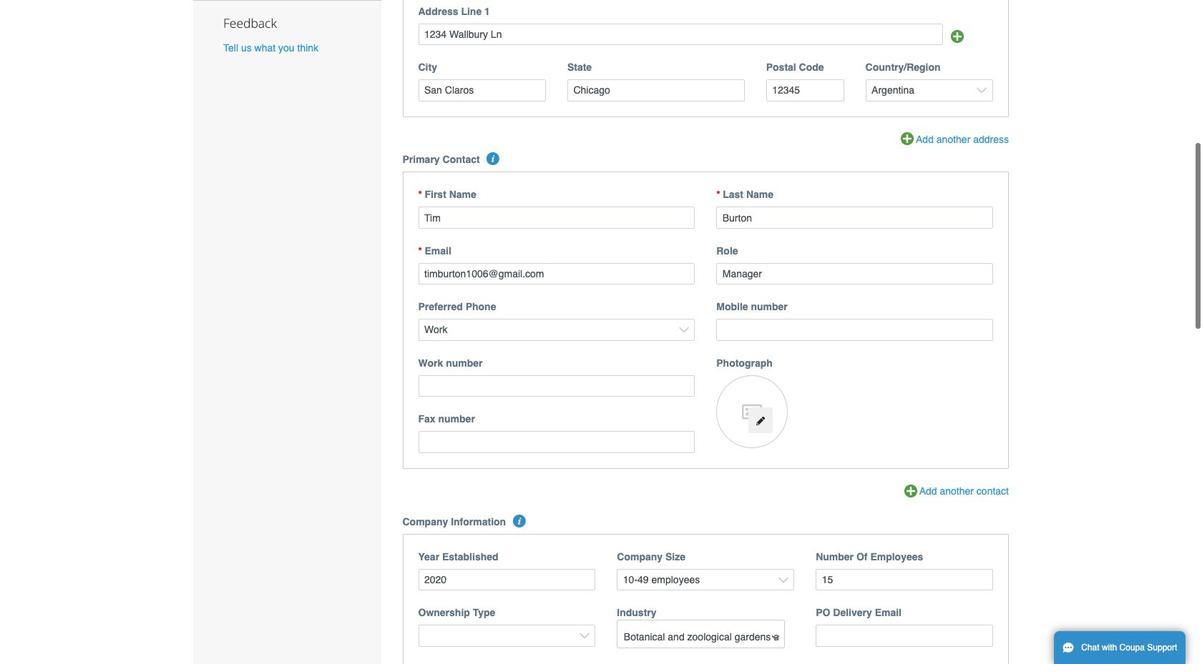Task type: describe. For each thing, give the bounding box(es) containing it.
1 horizontal spatial additional information image
[[513, 515, 526, 528]]



Task type: locate. For each thing, give the bounding box(es) containing it.
0 horizontal spatial additional information image
[[487, 153, 500, 166]]

Select an Option text field
[[619, 627, 784, 648]]

None text field
[[418, 23, 944, 45], [568, 80, 745, 101], [717, 207, 994, 229], [418, 263, 695, 285], [717, 320, 994, 341], [418, 570, 596, 591], [816, 626, 994, 648], [418, 23, 944, 45], [568, 80, 745, 101], [717, 207, 994, 229], [418, 263, 695, 285], [717, 320, 994, 341], [418, 570, 596, 591], [816, 626, 994, 648]]

change image image
[[756, 416, 766, 426]]

additional information image
[[487, 153, 500, 166], [513, 515, 526, 528]]

photograph image
[[717, 376, 788, 449]]

None text field
[[418, 80, 546, 101], [766, 80, 844, 101], [418, 207, 695, 229], [717, 263, 994, 285], [418, 376, 695, 398], [418, 432, 695, 454], [816, 570, 994, 591], [418, 80, 546, 101], [766, 80, 844, 101], [418, 207, 695, 229], [717, 263, 994, 285], [418, 376, 695, 398], [418, 432, 695, 454], [816, 570, 994, 591]]

1 vertical spatial additional information image
[[513, 515, 526, 528]]

0 vertical spatial additional information image
[[487, 153, 500, 166]]

add image
[[951, 30, 964, 43]]



Task type: vqa. For each thing, say whether or not it's contained in the screenshot.
first Via from the bottom
no



